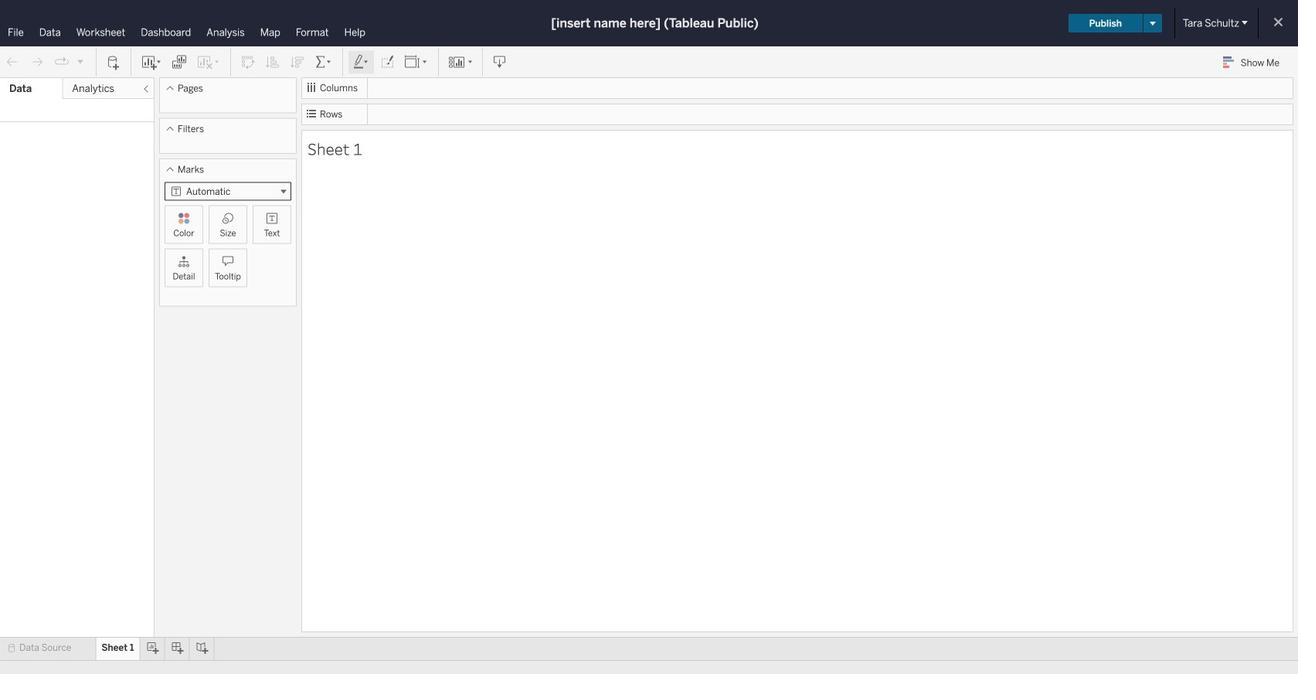 Task type: vqa. For each thing, say whether or not it's contained in the screenshot.
GO TO SEARCH image at the top right of page
no



Task type: locate. For each thing, give the bounding box(es) containing it.
replay animation image
[[76, 57, 85, 66]]

fit image
[[404, 55, 429, 70]]

sort descending image
[[290, 55, 305, 70]]

sort ascending image
[[265, 55, 281, 70]]

undo image
[[5, 55, 20, 70]]

new data source image
[[106, 55, 121, 70]]

collapse image
[[141, 84, 151, 94]]

highlight image
[[353, 55, 370, 70]]



Task type: describe. For each thing, give the bounding box(es) containing it.
replay animation image
[[54, 54, 70, 70]]

duplicate image
[[172, 55, 187, 70]]

redo image
[[29, 55, 45, 70]]

format workbook image
[[380, 55, 395, 70]]

clear sheet image
[[196, 55, 221, 70]]

download image
[[492, 55, 508, 70]]

show/hide cards image
[[448, 55, 473, 70]]

totals image
[[315, 55, 333, 70]]

swap rows and columns image
[[240, 55, 256, 70]]

new worksheet image
[[141, 55, 162, 70]]



